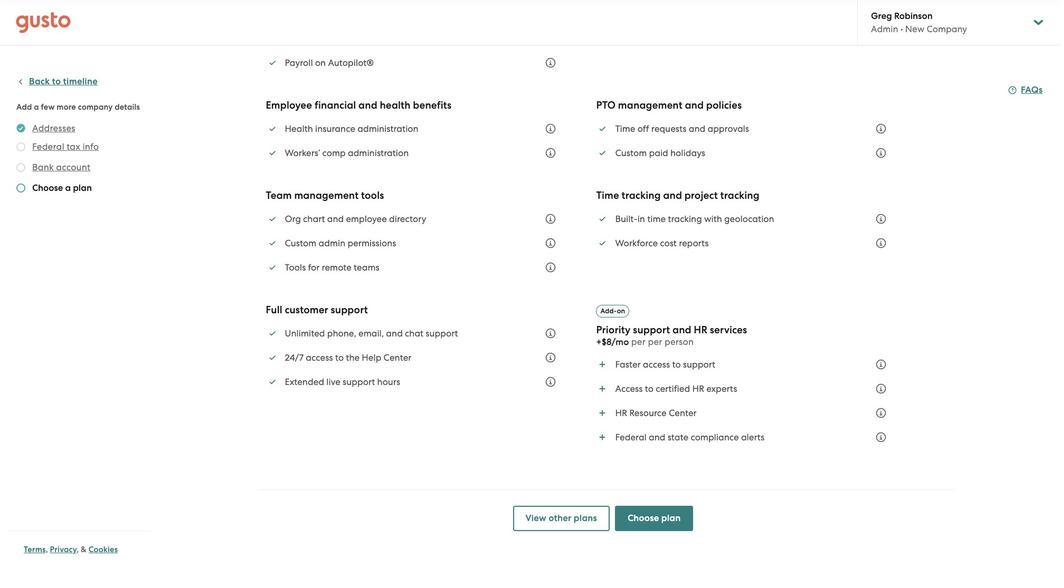 Task type: vqa. For each thing, say whether or not it's contained in the screenshot.
chart
yes



Task type: describe. For each thing, give the bounding box(es) containing it.
tools
[[285, 263, 306, 273]]

administration for health insurance administration
[[358, 124, 419, 134]]

admin
[[319, 238, 346, 249]]

plan inside choose a plan list
[[73, 183, 92, 194]]

24/7 access to the help center
[[285, 353, 412, 364]]

and for pto management and policies
[[685, 99, 704, 112]]

support down the the
[[343, 377, 375, 388]]

bank
[[32, 162, 54, 173]]

back to timeline
[[29, 76, 98, 87]]

directory
[[389, 214, 426, 225]]

permissions
[[348, 238, 396, 249]]

1 vertical spatial center
[[669, 408, 697, 419]]

insurance
[[315, 124, 356, 134]]

add-
[[601, 307, 617, 315]]

support up phone,
[[331, 304, 368, 317]]

customer
[[285, 304, 329, 317]]

2 per from the left
[[648, 337, 663, 348]]

view
[[526, 513, 547, 525]]

&
[[81, 546, 87, 555]]

add a few more company details
[[16, 102, 140, 112]]

time off requests and approvals
[[616, 124, 750, 134]]

bank account button
[[32, 161, 90, 174]]

back to timeline button
[[16, 76, 98, 88]]

2 horizontal spatial tracking
[[721, 190, 760, 202]]

list containing faster access to support
[[597, 353, 893, 450]]

list for time tracking and project tracking
[[597, 208, 893, 255]]

services
[[710, 324, 748, 336]]

approvals
[[708, 124, 750, 134]]

to right access
[[645, 384, 654, 395]]

list for employee financial and health benefits
[[266, 117, 563, 165]]

choose a plan list
[[16, 122, 146, 197]]

more
[[57, 102, 76, 112]]

next-
[[285, 33, 309, 44]]

teams
[[354, 263, 380, 273]]

management for team
[[294, 190, 359, 202]]

privacy link
[[50, 546, 77, 555]]

certified
[[656, 384, 690, 395]]

administration for workers' comp administration
[[348, 148, 409, 159]]

project
[[685, 190, 718, 202]]

faqs
[[1022, 85, 1043, 96]]

team management tools
[[266, 190, 384, 202]]

1 , from the left
[[46, 546, 48, 555]]

policies
[[707, 99, 742, 112]]

timeline
[[63, 76, 98, 87]]

and for time tracking and project tracking
[[664, 190, 682, 202]]

terms link
[[24, 546, 46, 555]]

unlimited phone, email, and chat support
[[285, 329, 458, 339]]

cost
[[660, 238, 677, 249]]

few
[[41, 102, 55, 112]]

person
[[665, 337, 694, 348]]

direct
[[327, 33, 351, 44]]

circle check image
[[16, 122, 25, 135]]

chart
[[303, 214, 325, 225]]

management for pto
[[618, 99, 683, 112]]

built-
[[616, 214, 638, 225]]

1 horizontal spatial tracking
[[668, 214, 702, 225]]

addresses button
[[32, 122, 75, 135]]

hours
[[377, 377, 400, 388]]

2 , from the left
[[77, 546, 79, 555]]

comp
[[322, 148, 346, 159]]

check image
[[16, 163, 25, 172]]

to inside button
[[52, 76, 61, 87]]

view other plans
[[526, 513, 597, 525]]

health insurance administration
[[285, 124, 419, 134]]

resource
[[630, 408, 667, 419]]

0 vertical spatial center
[[384, 353, 412, 364]]

chat
[[405, 329, 424, 339]]

org chart and employee directory
[[285, 214, 426, 225]]

time for time off requests and approvals
[[616, 124, 636, 134]]

•
[[901, 24, 904, 34]]

in
[[638, 214, 645, 225]]

custom for pto
[[616, 148, 647, 159]]

to left the the
[[335, 353, 344, 364]]

support inside "priority support and hr services +$8/mo per per person"
[[633, 324, 670, 336]]

custom for team
[[285, 238, 317, 249]]

the
[[346, 353, 360, 364]]

access to certified hr experts
[[616, 384, 738, 395]]

hr for certified
[[693, 384, 705, 395]]

list for team management tools
[[266, 208, 563, 280]]

terms , privacy , & cookies
[[24, 546, 118, 555]]

choose for choose plan
[[628, 513, 659, 525]]

time for time tracking and project tracking
[[597, 190, 620, 202]]

+$8/mo
[[597, 337, 629, 348]]

federal for federal and state compliance alerts
[[616, 433, 647, 443]]

extended live support hours
[[285, 377, 400, 388]]

tax
[[67, 142, 80, 152]]

on for add-
[[617, 307, 626, 315]]

remote
[[322, 263, 352, 273]]

off
[[638, 124, 650, 134]]

tools for remote teams
[[285, 263, 380, 273]]

and left chat
[[386, 329, 403, 339]]

unlimited
[[285, 329, 325, 339]]

with
[[705, 214, 723, 225]]

time tracking and project tracking
[[597, 190, 760, 202]]

and for software provisioning and deprovisioning
[[708, 33, 725, 44]]

details
[[115, 102, 140, 112]]

next-day direct deposit
[[285, 33, 384, 44]]

a for plan
[[65, 183, 71, 194]]

autopilot®
[[328, 58, 374, 68]]

reports
[[679, 238, 709, 249]]

admin
[[872, 24, 899, 34]]

choose plan
[[628, 513, 681, 525]]

workers'
[[285, 148, 320, 159]]

benefits
[[413, 99, 452, 112]]

full
[[266, 304, 282, 317]]

back
[[29, 76, 50, 87]]



Task type: locate. For each thing, give the bounding box(es) containing it.
custom up tools
[[285, 238, 317, 249]]

workers' comp administration
[[285, 148, 409, 159]]

alerts
[[742, 433, 765, 443]]

list containing time off requests and approvals
[[597, 117, 893, 165]]

privacy
[[50, 546, 77, 555]]

new
[[906, 24, 925, 34]]

company
[[78, 102, 113, 112]]

federal and state compliance alerts
[[616, 433, 765, 443]]

0 horizontal spatial center
[[384, 353, 412, 364]]

and for priority support and hr services +$8/mo per per person
[[673, 324, 692, 336]]

list for full customer support
[[266, 322, 563, 394]]

federal
[[32, 142, 64, 152], [616, 433, 647, 443]]

hr inside "priority support and hr services +$8/mo per per person"
[[694, 324, 708, 336]]

, left & on the bottom left of the page
[[77, 546, 79, 555]]

center up hours
[[384, 353, 412, 364]]

access right 24/7
[[306, 353, 333, 364]]

1 horizontal spatial custom
[[616, 148, 647, 159]]

1 check image from the top
[[16, 143, 25, 152]]

2 vertical spatial hr
[[616, 408, 628, 419]]

1 vertical spatial hr
[[693, 384, 705, 395]]

, left privacy link
[[46, 546, 48, 555]]

support down person on the right of the page
[[683, 360, 716, 370]]

list containing org chart and employee directory
[[266, 208, 563, 280]]

1 horizontal spatial a
[[65, 183, 71, 194]]

time
[[616, 124, 636, 134], [597, 190, 620, 202]]

1 horizontal spatial plan
[[662, 513, 681, 525]]

custom down off
[[616, 148, 647, 159]]

1 vertical spatial choose
[[628, 513, 659, 525]]

terms
[[24, 546, 46, 555]]

employee financial and health benefits
[[266, 99, 452, 112]]

per up "faster"
[[632, 337, 646, 348]]

1 vertical spatial federal
[[616, 433, 647, 443]]

and inside "priority support and hr services +$8/mo per per person"
[[673, 324, 692, 336]]

1 horizontal spatial center
[[669, 408, 697, 419]]

1 horizontal spatial choose
[[628, 513, 659, 525]]

software provisioning and deprovisioning
[[616, 33, 789, 44]]

time up the built-
[[597, 190, 620, 202]]

federal for federal tax info
[[32, 142, 64, 152]]

on up the priority
[[617, 307, 626, 315]]

1 horizontal spatial federal
[[616, 433, 647, 443]]

1 horizontal spatial access
[[643, 360, 670, 370]]

payroll
[[285, 58, 313, 68]]

bank account
[[32, 162, 90, 173]]

a down account
[[65, 183, 71, 194]]

workforce
[[616, 238, 658, 249]]

cookies
[[89, 546, 118, 555]]

per left person on the right of the page
[[648, 337, 663, 348]]

faqs button
[[1009, 84, 1043, 97]]

check image down circle check icon
[[16, 143, 25, 152]]

choose
[[32, 183, 63, 194], [628, 513, 659, 525]]

list containing health insurance administration
[[266, 117, 563, 165]]

0 horizontal spatial a
[[34, 102, 39, 112]]

and right chart
[[327, 214, 344, 225]]

compliance
[[691, 433, 739, 443]]

and for employee financial and health benefits
[[359, 99, 378, 112]]

administration down health
[[358, 124, 419, 134]]

hr left experts
[[693, 384, 705, 395]]

workforce cost reports
[[616, 238, 709, 249]]

a for few
[[34, 102, 39, 112]]

greg
[[872, 11, 893, 22]]

access for 24/7
[[306, 353, 333, 364]]

tracking down time tracking and project tracking
[[668, 214, 702, 225]]

0 vertical spatial plan
[[73, 183, 92, 194]]

list containing next-day direct deposit
[[266, 0, 563, 75]]

center up state
[[669, 408, 697, 419]]

tracking
[[622, 190, 661, 202], [721, 190, 760, 202], [668, 214, 702, 225]]

1 vertical spatial check image
[[16, 184, 25, 193]]

full customer support
[[266, 304, 368, 317]]

list containing built-in time tracking with geolocation
[[597, 208, 893, 255]]

1 vertical spatial plan
[[662, 513, 681, 525]]

0 vertical spatial administration
[[358, 124, 419, 134]]

financial
[[315, 99, 356, 112]]

home image
[[16, 12, 71, 33]]

provisioning
[[656, 33, 706, 44]]

0 horizontal spatial custom
[[285, 238, 317, 249]]

check image down check image
[[16, 184, 25, 193]]

1 vertical spatial on
[[617, 307, 626, 315]]

and up 'holidays'
[[689, 124, 706, 134]]

federal tax info
[[32, 142, 99, 152]]

tracking up in
[[622, 190, 661, 202]]

management up chart
[[294, 190, 359, 202]]

hr resource center
[[616, 408, 697, 419]]

a
[[34, 102, 39, 112], [65, 183, 71, 194]]

1 vertical spatial a
[[65, 183, 71, 194]]

to down person on the right of the page
[[673, 360, 681, 370]]

and up time off requests and approvals
[[685, 99, 704, 112]]

choose plan button
[[615, 507, 694, 532]]

greg robinson admin • new company
[[872, 11, 968, 34]]

extended
[[285, 377, 324, 388]]

hr for and
[[694, 324, 708, 336]]

plans
[[574, 513, 597, 525]]

0 horizontal spatial tracking
[[622, 190, 661, 202]]

access
[[616, 384, 643, 395]]

0 vertical spatial custom
[[616, 148, 647, 159]]

0 vertical spatial choose
[[32, 183, 63, 194]]

cookies button
[[89, 544, 118, 557]]

hr
[[694, 324, 708, 336], [693, 384, 705, 395], [616, 408, 628, 419]]

0 vertical spatial time
[[616, 124, 636, 134]]

1 vertical spatial administration
[[348, 148, 409, 159]]

health
[[380, 99, 411, 112]]

employee
[[266, 99, 312, 112]]

software
[[616, 33, 653, 44]]

choose for choose a plan
[[32, 183, 63, 194]]

choose inside 'choose plan' button
[[628, 513, 659, 525]]

tracking up geolocation
[[721, 190, 760, 202]]

federal tax info button
[[32, 141, 99, 153]]

0 vertical spatial hr
[[694, 324, 708, 336]]

faster
[[616, 360, 641, 370]]

holidays
[[671, 148, 706, 159]]

email,
[[359, 329, 384, 339]]

0 vertical spatial federal
[[32, 142, 64, 152]]

to
[[52, 76, 61, 87], [335, 353, 344, 364], [673, 360, 681, 370], [645, 384, 654, 395]]

support right chat
[[426, 329, 458, 339]]

help
[[362, 353, 382, 364]]

federal down resource
[[616, 433, 647, 443]]

choose inside choose a plan list
[[32, 183, 63, 194]]

list
[[266, 0, 563, 75], [266, 117, 563, 165], [597, 117, 893, 165], [266, 208, 563, 280], [597, 208, 893, 255], [266, 322, 563, 394], [597, 353, 893, 450]]

hr left services
[[694, 324, 708, 336]]

on
[[315, 58, 326, 68], [617, 307, 626, 315]]

add-on
[[601, 307, 626, 315]]

deposit
[[353, 33, 384, 44]]

access for faster
[[643, 360, 670, 370]]

0 horizontal spatial federal
[[32, 142, 64, 152]]

geolocation
[[725, 214, 775, 225]]

and left state
[[649, 433, 666, 443]]

center
[[384, 353, 412, 364], [669, 408, 697, 419]]

payroll on autopilot®
[[285, 58, 374, 68]]

and up time
[[664, 190, 682, 202]]

check image
[[16, 143, 25, 152], [16, 184, 25, 193]]

24/7
[[285, 353, 304, 364]]

info
[[83, 142, 99, 152]]

list containing unlimited phone, email, and chat support
[[266, 322, 563, 394]]

custom paid holidays
[[616, 148, 706, 159]]

time left off
[[616, 124, 636, 134]]

plan
[[73, 183, 92, 194], [662, 513, 681, 525]]

federal inside button
[[32, 142, 64, 152]]

state
[[668, 433, 689, 443]]

deprovisioning
[[727, 33, 789, 44]]

0 horizontal spatial on
[[315, 58, 326, 68]]

pto management and policies
[[597, 99, 742, 112]]

0 vertical spatial on
[[315, 58, 326, 68]]

employee
[[346, 214, 387, 225]]

company
[[927, 24, 968, 34]]

access right "faster"
[[643, 360, 670, 370]]

and up person on the right of the page
[[673, 324, 692, 336]]

plan inside 'choose plan' button
[[662, 513, 681, 525]]

view other plans button
[[513, 507, 610, 532]]

1 vertical spatial management
[[294, 190, 359, 202]]

0 horizontal spatial plan
[[73, 183, 92, 194]]

on right payroll
[[315, 58, 326, 68]]

a inside list
[[65, 183, 71, 194]]

0 horizontal spatial choose
[[32, 183, 63, 194]]

and for org chart and employee directory
[[327, 214, 344, 225]]

to right back
[[52, 76, 61, 87]]

0 horizontal spatial ,
[[46, 546, 48, 555]]

1 horizontal spatial on
[[617, 307, 626, 315]]

robinson
[[895, 11, 933, 22]]

faster access to support
[[616, 360, 716, 370]]

1 per from the left
[[632, 337, 646, 348]]

1 horizontal spatial ,
[[77, 546, 79, 555]]

0 vertical spatial a
[[34, 102, 39, 112]]

team
[[266, 190, 292, 202]]

org
[[285, 214, 301, 225]]

priority support and hr services +$8/mo per per person
[[597, 324, 748, 348]]

choose a plan
[[32, 183, 92, 194]]

0 vertical spatial management
[[618, 99, 683, 112]]

1 vertical spatial time
[[597, 190, 620, 202]]

experts
[[707, 384, 738, 395]]

federal down addresses button
[[32, 142, 64, 152]]

0 horizontal spatial access
[[306, 353, 333, 364]]

a left few in the top left of the page
[[34, 102, 39, 112]]

1 horizontal spatial management
[[618, 99, 683, 112]]

1 vertical spatial custom
[[285, 238, 317, 249]]

management up off
[[618, 99, 683, 112]]

addresses
[[32, 123, 75, 134]]

and left health
[[359, 99, 378, 112]]

0 horizontal spatial management
[[294, 190, 359, 202]]

0 horizontal spatial per
[[632, 337, 646, 348]]

1 horizontal spatial per
[[648, 337, 663, 348]]

0 vertical spatial check image
[[16, 143, 25, 152]]

list for pto management and policies
[[597, 117, 893, 165]]

priority
[[597, 324, 631, 336]]

pto
[[597, 99, 616, 112]]

on for payroll
[[315, 58, 326, 68]]

requests
[[652, 124, 687, 134]]

support up person on the right of the page
[[633, 324, 670, 336]]

2 check image from the top
[[16, 184, 25, 193]]

administration down health insurance administration
[[348, 148, 409, 159]]

and right provisioning
[[708, 33, 725, 44]]

hr down access
[[616, 408, 628, 419]]



